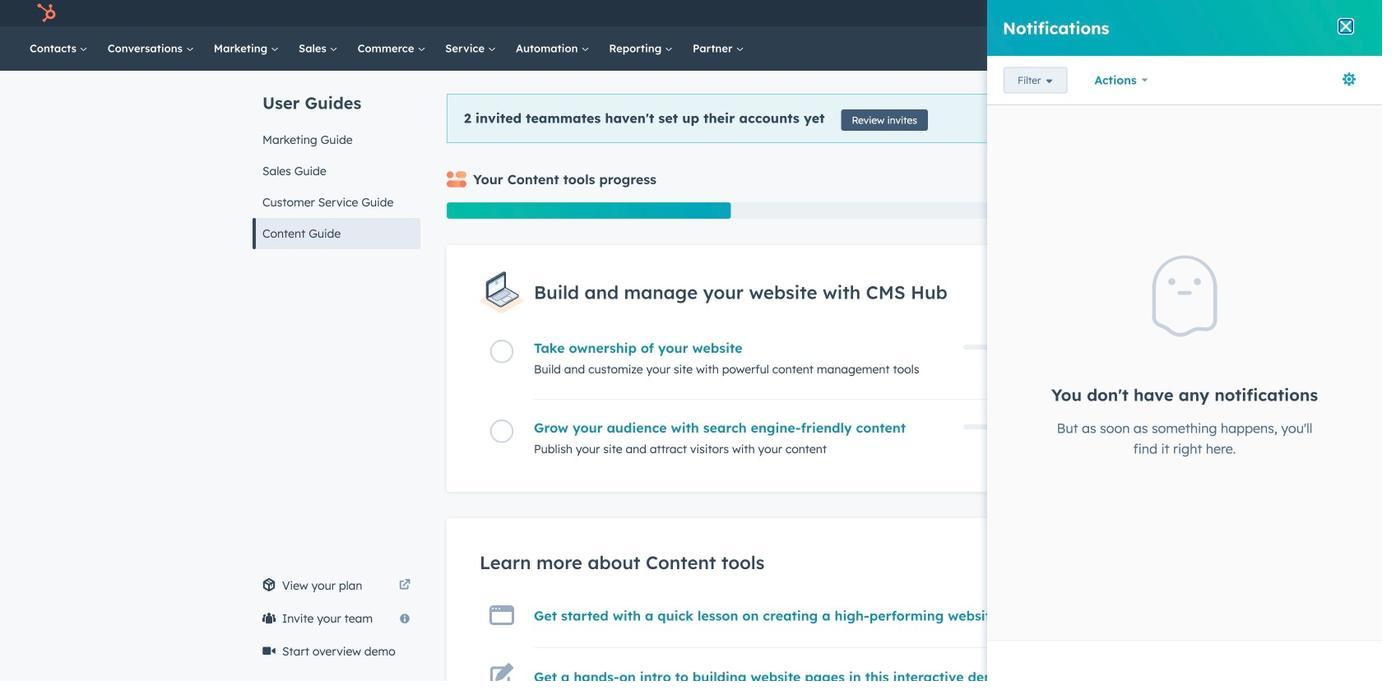 Task type: describe. For each thing, give the bounding box(es) containing it.
garebear orlando image
[[1294, 6, 1309, 21]]

Search HubSpot search field
[[1139, 35, 1325, 63]]

link opens in a new window image
[[399, 576, 411, 596]]



Task type: locate. For each thing, give the bounding box(es) containing it.
menu
[[1050, 0, 1362, 26]]

progress bar
[[447, 202, 731, 219]]

link opens in a new window image
[[399, 580, 411, 592]]

user guides element
[[253, 71, 420, 249]]

marketplaces image
[[1170, 7, 1185, 22]]



Task type: vqa. For each thing, say whether or not it's contained in the screenshot.
'list'
no



